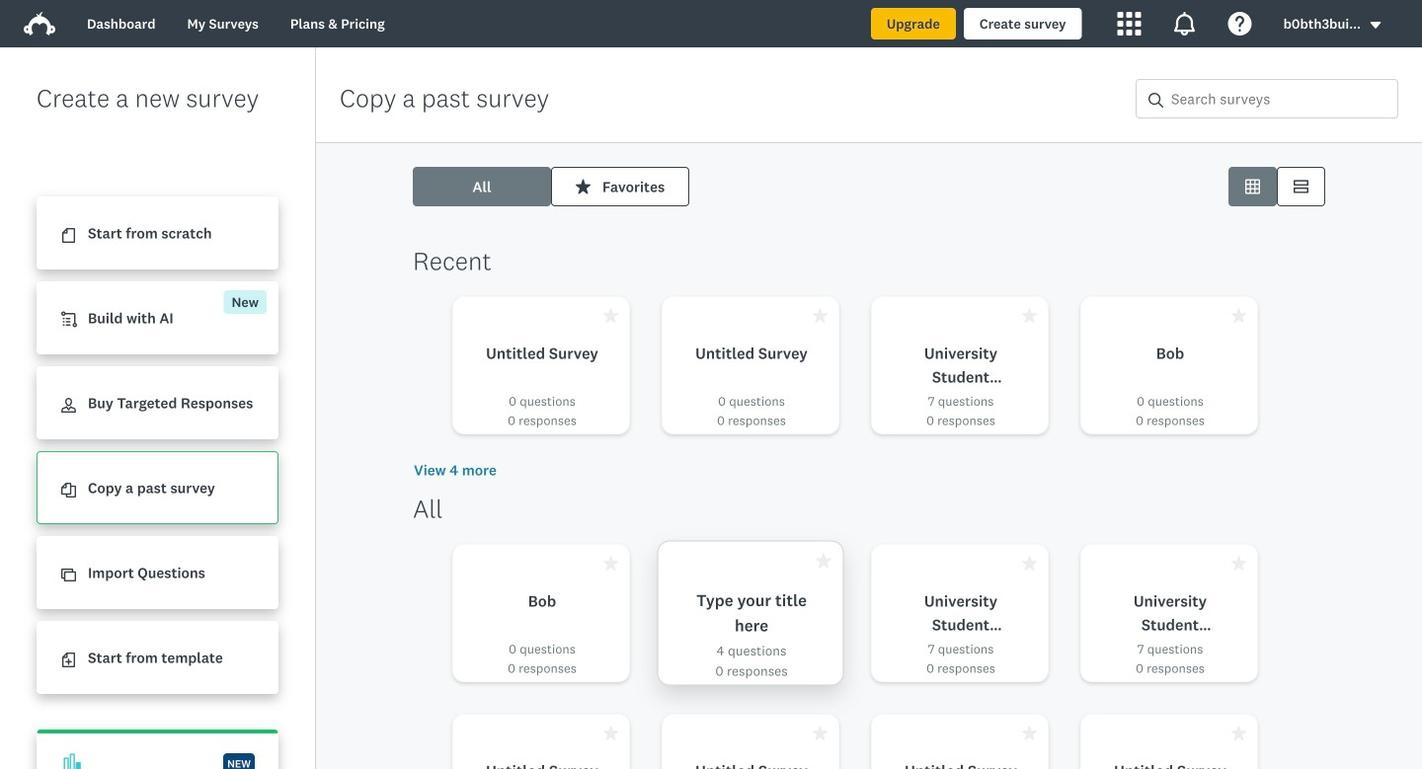 Task type: locate. For each thing, give the bounding box(es) containing it.
starfilled image
[[576, 179, 591, 194], [1022, 308, 1037, 323], [604, 556, 618, 571], [1022, 726, 1037, 741], [1232, 726, 1247, 741]]

products icon image
[[1118, 12, 1142, 36], [1118, 12, 1142, 36]]

document image
[[61, 228, 76, 243]]

brand logo image
[[24, 8, 55, 40], [24, 12, 55, 36]]

user image
[[61, 398, 76, 413]]

clone image
[[61, 568, 76, 583]]

dropdown arrow icon image
[[1369, 18, 1383, 32], [1371, 22, 1381, 29]]

starfilled image
[[604, 308, 618, 323], [813, 308, 828, 323], [1232, 308, 1247, 323], [816, 553, 832, 569], [1022, 556, 1037, 571], [1232, 556, 1247, 571], [604, 726, 618, 741], [813, 726, 828, 741]]

help icon image
[[1229, 12, 1252, 36]]

1 brand logo image from the top
[[24, 8, 55, 40]]

grid image
[[1246, 179, 1261, 194]]

search image
[[1149, 93, 1164, 108]]

Search surveys field
[[1164, 80, 1398, 118]]



Task type: vqa. For each thing, say whether or not it's contained in the screenshot.
chevronright icon
no



Task type: describe. For each thing, give the bounding box(es) containing it.
notification center icon image
[[1173, 12, 1197, 36]]

documentclone image
[[61, 483, 76, 498]]

textboxmultiple image
[[1294, 179, 1309, 194]]

2 brand logo image from the top
[[24, 12, 55, 36]]

documentplus image
[[61, 653, 76, 668]]



